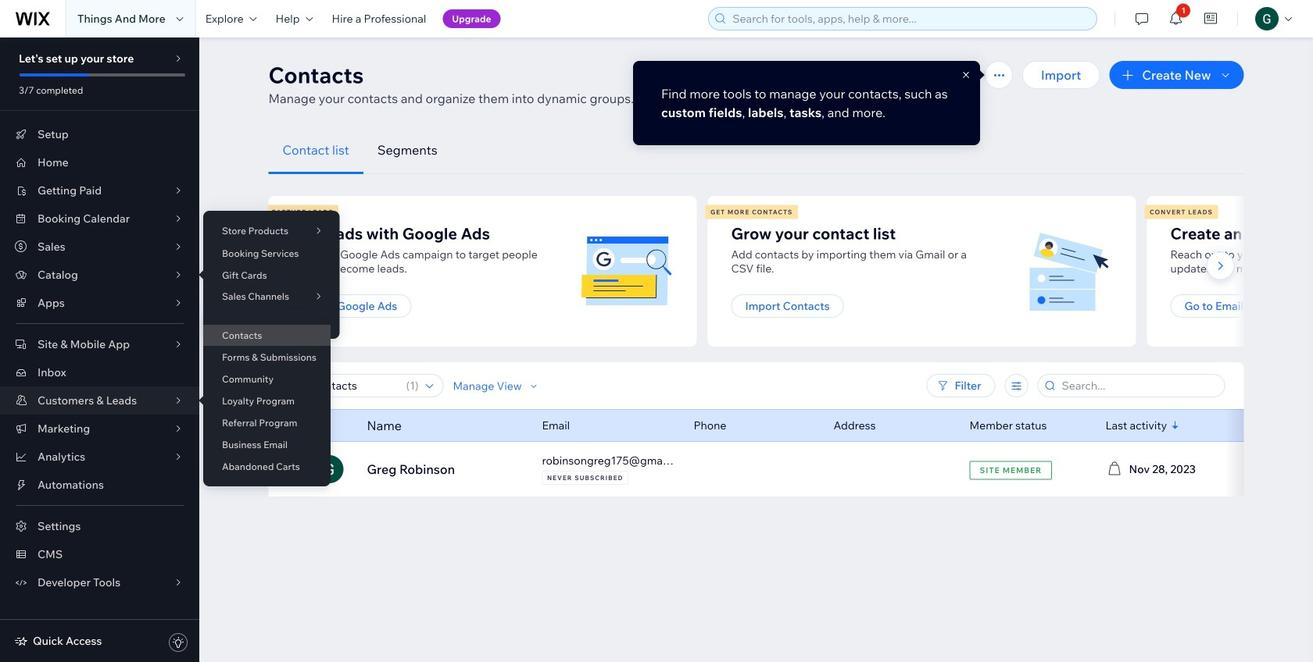 Task type: vqa. For each thing, say whether or not it's contained in the screenshot.
'Select'
no



Task type: locate. For each thing, give the bounding box(es) containing it.
None checkbox
[[287, 460, 300, 479]]

None checkbox
[[287, 417, 300, 435]]

tab list
[[269, 127, 1244, 174]]

Unsaved view field
[[293, 375, 402, 397]]

list
[[266, 196, 1313, 347]]

greg robinson image
[[315, 456, 344, 484]]

Search for tools, apps, help & more... field
[[728, 8, 1092, 30]]



Task type: describe. For each thing, give the bounding box(es) containing it.
Search... field
[[1057, 375, 1220, 397]]

sidebar element
[[0, 38, 199, 663]]



